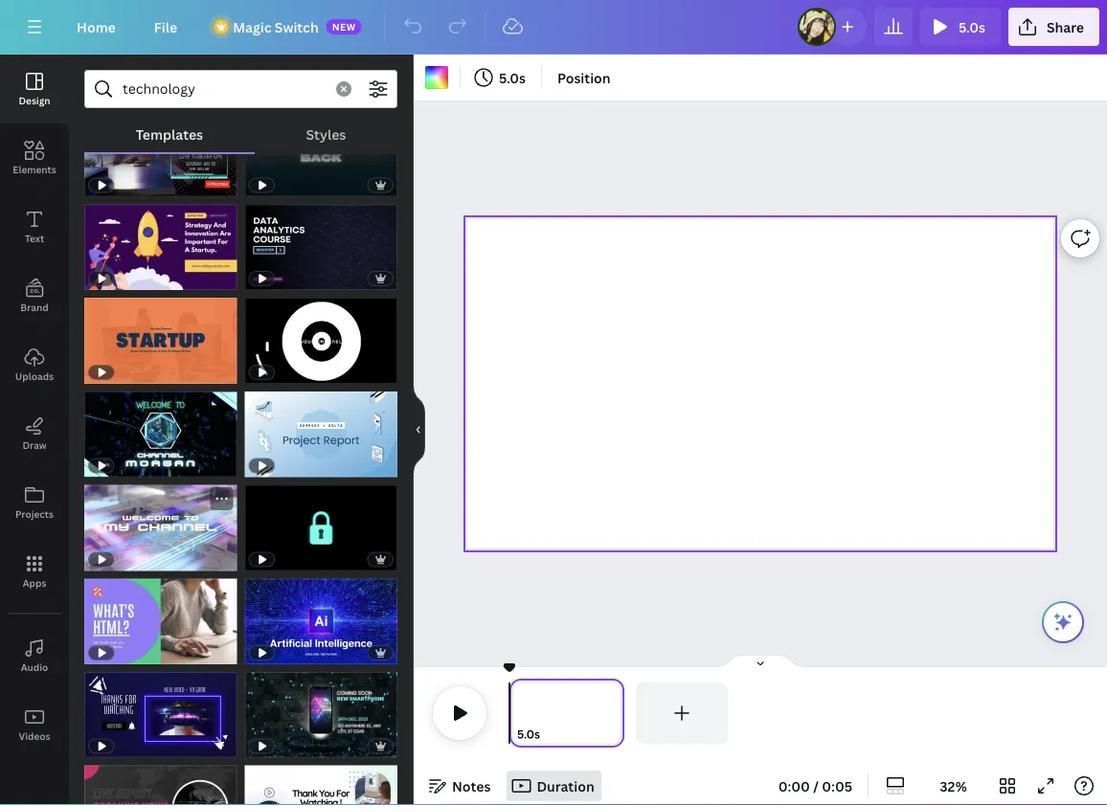 Task type: locate. For each thing, give the bounding box(es) containing it.
draw button
[[0, 399, 69, 468]]

purple modern gaming channel youtube intro group
[[84, 477, 237, 571]]

draw
[[22, 439, 47, 452]]

0 vertical spatial 5.0s button
[[920, 8, 1001, 46]]

hide image
[[413, 384, 425, 476]]

blue white gradient techno thank you for watching video group
[[245, 754, 397, 805]]

purple modern technology vr games youtube gaming video group
[[84, 661, 237, 758]]

text button
[[0, 192, 69, 261]]

elements
[[13, 163, 56, 176]]

main menu bar
[[0, 0, 1107, 55]]

duration
[[537, 777, 594, 795]]

5.0s
[[959, 18, 985, 36], [499, 68, 526, 87], [517, 726, 540, 742]]

design button
[[0, 55, 69, 124]]

text
[[25, 232, 44, 245]]

5.0s down 'main' menu bar at the top of page
[[499, 68, 526, 87]]

canva assistant image
[[1052, 611, 1075, 634]]

5.0s button left share dropdown button on the top of the page
[[920, 8, 1001, 46]]

5.0s for middle 5.0s button
[[499, 68, 526, 87]]

5.0s button left page title text box
[[517, 725, 540, 744]]

hide pages image
[[714, 654, 806, 669]]

styles button
[[255, 116, 397, 152]]

5.0s button
[[920, 8, 1001, 46], [468, 62, 533, 93], [517, 725, 540, 744]]

5.0s inside 'main' menu bar
[[959, 18, 985, 36]]

brand
[[20, 301, 49, 314]]

1 vertical spatial 5.0s
[[499, 68, 526, 87]]

file button
[[139, 8, 193, 46]]

5.0s button inside 'main' menu bar
[[920, 8, 1001, 46]]

0 vertical spatial 5.0s
[[959, 18, 985, 36]]

videos button
[[0, 690, 69, 759]]

apps button
[[0, 537, 69, 606]]

0:05
[[822, 777, 852, 795]]

blue corporate artificial intelligence tech video background group
[[245, 567, 397, 665]]

audio
[[21, 661, 48, 674]]

projects button
[[0, 468, 69, 537]]

videos
[[19, 730, 50, 743]]

file
[[154, 18, 177, 36]]

5.0s left share dropdown button on the top of the page
[[959, 18, 985, 36]]

trimming, end edge slider
[[607, 683, 624, 744]]

5.0s button right #ffffff icon
[[468, 62, 533, 93]]

purple blue modern technology vr games youtube video group
[[84, 111, 237, 197]]

black blue white modern technology youtube intro group
[[245, 111, 397, 197]]

elements button
[[0, 124, 69, 192]]

black pink modern bold breaking news intro video group
[[84, 754, 237, 805]]

1 vertical spatial 5.0s button
[[468, 62, 533, 93]]

5.0s left page title text box
[[517, 726, 540, 742]]

tosca & blue neon futuristic gaming youtube intro group
[[84, 380, 237, 477]]



Task type: describe. For each thing, give the bounding box(es) containing it.
apps
[[23, 577, 46, 589]]

uploads button
[[0, 330, 69, 399]]

projects
[[15, 508, 54, 521]]

new
[[332, 20, 356, 33]]

blue white gradient techno thank you for watching video image
[[245, 766, 397, 805]]

32%
[[940, 777, 967, 795]]

purple yellow quote strategy colorful illustration start up technology business video group
[[84, 193, 237, 290]]

32% button
[[922, 771, 985, 802]]

trimming, start edge slider
[[509, 683, 527, 744]]

uploads
[[15, 370, 54, 383]]

Search Video templates search field
[[123, 71, 325, 107]]

home link
[[61, 8, 131, 46]]

side panel tab list
[[0, 55, 69, 759]]

templates button
[[84, 116, 255, 152]]

dark blue neon new smartphone product video group
[[245, 661, 397, 758]]

home
[[77, 18, 116, 36]]

magic switch
[[233, 18, 319, 36]]

5.0s for 5.0s button in 'main' menu bar
[[959, 18, 985, 36]]

2 vertical spatial 5.0s
[[517, 726, 540, 742]]

switch
[[275, 18, 319, 36]]

duration button
[[506, 771, 602, 802]]

magic
[[233, 18, 271, 36]]

styles
[[306, 125, 346, 143]]

black green access granted technology video group
[[245, 474, 397, 571]]

2 vertical spatial 5.0s button
[[517, 725, 540, 744]]

notes
[[452, 777, 491, 795]]

purple and green colorful modern technology youtube intro group
[[84, 567, 237, 665]]

position button
[[550, 62, 618, 93]]

brand button
[[0, 261, 69, 330]]

0:00
[[778, 777, 810, 795]]

blue orange minimalist startup business intro youtube video group
[[84, 286, 237, 384]]

Page title text field
[[548, 725, 556, 744]]

templates
[[136, 125, 203, 143]]

dark animated data analytics course announcement video group
[[245, 193, 397, 290]]

audio button
[[0, 622, 69, 690]]

black modern glitch futuristic gaming channel youtube intro group
[[245, 286, 397, 384]]

0:00 / 0:05
[[778, 777, 852, 795]]

#ffffff image
[[425, 66, 448, 89]]

share button
[[1008, 8, 1099, 46]]

design
[[19, 94, 50, 107]]

share
[[1047, 18, 1084, 36]]

project report startup video in blue pink white 2d illustration style group
[[245, 380, 397, 477]]

notes button
[[421, 771, 498, 802]]

position
[[557, 68, 611, 87]]

/
[[813, 777, 819, 795]]



Task type: vqa. For each thing, say whether or not it's contained in the screenshot.
a within the 'Element'
no



